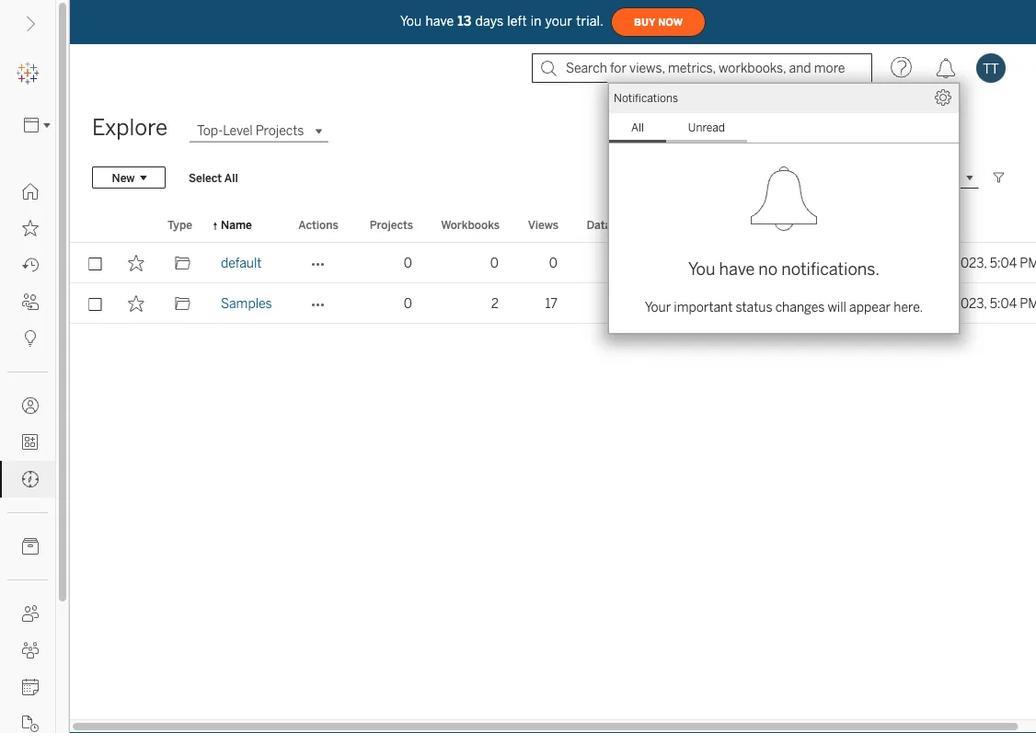 Task type: describe. For each thing, give the bounding box(es) containing it.
data
[[587, 218, 612, 231]]

your
[[545, 14, 573, 29]]

will
[[828, 300, 847, 315]]

select all
[[189, 171, 238, 184]]

all inside "user notifications tab" tab list
[[631, 121, 644, 134]]

5:04 for 17
[[990, 296, 1017, 311]]

trial.
[[576, 14, 604, 29]]

sort by:
[[772, 171, 812, 184]]

2
[[491, 296, 499, 311]]

all inside "button"
[[224, 171, 238, 184]]

you have no notifications.
[[688, 260, 880, 279]]

your
[[645, 300, 671, 315]]

select
[[189, 171, 222, 184]]

new
[[112, 171, 135, 184]]

default
[[221, 255, 262, 271]]

have for no
[[719, 260, 755, 279]]

row group containing default
[[70, 243, 1036, 324]]

appear
[[850, 300, 891, 315]]

terry
[[823, 296, 853, 311]]

row containing samples
[[70, 283, 1036, 324]]

notifications dialog
[[608, 83, 960, 334]]

here.
[[894, 300, 923, 315]]

pm for 0
[[1020, 255, 1036, 271]]

terry turtle
[[823, 296, 889, 311]]

buy
[[634, 16, 656, 28]]

now
[[658, 16, 683, 28]]

2023, for 17
[[954, 296, 987, 311]]

oct 17, 2023, 5:04 pm for 0
[[913, 255, 1036, 271]]

tables
[[767, 218, 801, 231]]

no
[[759, 260, 778, 279]]

you for you have no notifications.
[[688, 260, 716, 279]]

oct 17, 2023, 5:04 pm for 17
[[913, 296, 1036, 311]]

user notifications bell icon image
[[747, 162, 821, 236]]

default link
[[221, 243, 262, 283]]

status
[[736, 300, 773, 315]]

terry turtle link
[[823, 283, 889, 324]]

13
[[458, 14, 472, 29]]

row containing default
[[70, 243, 1036, 283]]

sources
[[614, 218, 655, 231]]

notifications
[[614, 92, 678, 105]]

top-level projects
[[197, 123, 304, 139]]

name
[[221, 218, 252, 231]]

you for you have 13 days left in your trial.
[[400, 14, 422, 29]]

project image
[[174, 255, 191, 272]]



Task type: vqa. For each thing, say whether or not it's contained in the screenshot.
17's Oct 17, 2023, 5:04 Pm
yes



Task type: locate. For each thing, give the bounding box(es) containing it.
row
[[70, 243, 1036, 283], [70, 283, 1036, 324]]

you left 13
[[400, 14, 422, 29]]

important
[[674, 300, 733, 315]]

data sources
[[587, 218, 655, 231]]

0 horizontal spatial projects
[[256, 123, 304, 139]]

main navigation. press the up and down arrow keys to access links. element
[[0, 173, 55, 734]]

0 vertical spatial projects
[[256, 123, 304, 139]]

2023, for 0
[[954, 255, 987, 271]]

projects
[[256, 123, 304, 139], [370, 218, 413, 231]]

left
[[507, 14, 527, 29]]

1 2023, from the top
[[954, 255, 987, 271]]

0 vertical spatial 17,
[[937, 255, 951, 271]]

0
[[404, 255, 412, 271], [490, 255, 499, 271], [549, 255, 558, 271], [730, 255, 738, 271], [791, 255, 800, 271], [404, 296, 412, 311], [730, 296, 738, 311], [791, 296, 800, 311]]

0 vertical spatial have
[[426, 14, 454, 29]]

you have 13 days left in your trial.
[[400, 14, 604, 29]]

explore
[[92, 115, 168, 141]]

1 5:04 from the top
[[990, 255, 1017, 271]]

views
[[528, 218, 559, 231]]

0 horizontal spatial you
[[400, 14, 422, 29]]

have for 13
[[426, 14, 454, 29]]

by:
[[796, 171, 812, 184]]

17, for 17
[[937, 296, 951, 311]]

buy now button
[[611, 7, 706, 37]]

grid containing default
[[70, 208, 1036, 734]]

your important status changes will appear here.
[[645, 300, 923, 315]]

1 oct 17, 2023, 5:04 pm from the top
[[913, 255, 1036, 271]]

1 vertical spatial you
[[688, 260, 716, 279]]

5:04 for 0
[[990, 255, 1017, 271]]

1 17, from the top
[[937, 255, 951, 271]]

in
[[531, 14, 542, 29]]

all right select
[[224, 171, 238, 184]]

user notifications tab tab list
[[609, 113, 959, 144]]

17, for 0
[[937, 255, 951, 271]]

0 vertical spatial all
[[631, 121, 644, 134]]

1 vertical spatial 5:04
[[990, 296, 1017, 311]]

1 vertical spatial pm
[[1020, 296, 1036, 311]]

actions
[[298, 218, 338, 231]]

oct for 17
[[913, 296, 934, 311]]

1 vertical spatial oct
[[913, 296, 934, 311]]

1
[[649, 296, 654, 311]]

top-
[[197, 123, 223, 139]]

17
[[545, 296, 558, 311]]

row group
[[70, 243, 1036, 324]]

have
[[426, 14, 454, 29], [719, 260, 755, 279]]

1 vertical spatial projects
[[370, 218, 413, 231]]

1 horizontal spatial you
[[688, 260, 716, 279]]

have left no
[[719, 260, 755, 279]]

unread
[[688, 121, 725, 134]]

have inside notifications dialog
[[719, 260, 755, 279]]

0 vertical spatial pm
[[1020, 255, 1036, 271]]

2 2023, from the top
[[954, 296, 987, 311]]

17,
[[937, 255, 951, 271], [937, 296, 951, 311]]

level
[[223, 123, 253, 139]]

notifications.
[[782, 260, 880, 279]]

Search for views, metrics, workbooks, and more text field
[[532, 53, 873, 83]]

cell
[[812, 243, 902, 283]]

0 vertical spatial 5:04
[[990, 255, 1017, 271]]

0 horizontal spatial all
[[224, 171, 238, 184]]

1 horizontal spatial projects
[[370, 218, 413, 231]]

2 oct from the top
[[913, 296, 934, 311]]

1 vertical spatial all
[[224, 171, 238, 184]]

you up important
[[688, 260, 716, 279]]

projects right actions
[[370, 218, 413, 231]]

0 horizontal spatial have
[[426, 14, 454, 29]]

pm for 17
[[1020, 296, 1036, 311]]

all down notifications
[[631, 121, 644, 134]]

you inside notifications dialog
[[688, 260, 716, 279]]

1 pm from the top
[[1020, 255, 1036, 271]]

user settings icon image
[[935, 89, 952, 106]]

turtle
[[856, 296, 889, 311]]

2 17, from the top
[[937, 296, 951, 311]]

projects right level
[[256, 123, 304, 139]]

1 vertical spatial oct 17, 2023, 5:04 pm
[[913, 296, 1036, 311]]

oct for 0
[[913, 255, 934, 271]]

0 vertical spatial 2023,
[[954, 255, 987, 271]]

1 vertical spatial have
[[719, 260, 755, 279]]

1 horizontal spatial have
[[719, 260, 755, 279]]

1 oct from the top
[[913, 255, 934, 271]]

2 5:04 from the top
[[990, 296, 1017, 311]]

oct 17, 2023, 5:04 pm
[[913, 255, 1036, 271], [913, 296, 1036, 311]]

buy now
[[634, 16, 683, 28]]

1 vertical spatial 17,
[[937, 296, 951, 311]]

projects inside top-level projects dropdown button
[[256, 123, 304, 139]]

oct up here.
[[913, 255, 934, 271]]

5:04
[[990, 255, 1017, 271], [990, 296, 1017, 311]]

1 vertical spatial 2023,
[[954, 296, 987, 311]]

changes
[[776, 300, 825, 315]]

you
[[400, 14, 422, 29], [688, 260, 716, 279]]

oct
[[913, 255, 934, 271], [913, 296, 934, 311]]

navigation panel element
[[0, 55, 56, 734]]

samples link
[[221, 283, 272, 324]]

1 horizontal spatial all
[[631, 121, 644, 134]]

0 vertical spatial you
[[400, 14, 422, 29]]

samples
[[221, 296, 272, 311]]

top-level projects button
[[190, 120, 328, 142]]

new button
[[92, 167, 166, 189]]

2 oct 17, 2023, 5:04 pm from the top
[[913, 296, 1036, 311]]

project image
[[174, 295, 191, 312]]

2 row from the top
[[70, 283, 1036, 324]]

2 pm from the top
[[1020, 296, 1036, 311]]

0 vertical spatial oct
[[913, 255, 934, 271]]

pm
[[1020, 255, 1036, 271], [1020, 296, 1036, 311]]

select all button
[[177, 167, 250, 189]]

have left 13
[[426, 14, 454, 29]]

oct right turtle
[[913, 296, 934, 311]]

1 row from the top
[[70, 243, 1036, 283]]

days
[[475, 14, 504, 29]]

sort
[[772, 171, 794, 184]]

type
[[168, 218, 192, 231]]

workbooks
[[441, 218, 500, 231]]

all
[[631, 121, 644, 134], [224, 171, 238, 184]]

2023,
[[954, 255, 987, 271], [954, 296, 987, 311]]

0 vertical spatial oct 17, 2023, 5:04 pm
[[913, 255, 1036, 271]]

grid
[[70, 208, 1036, 734]]



